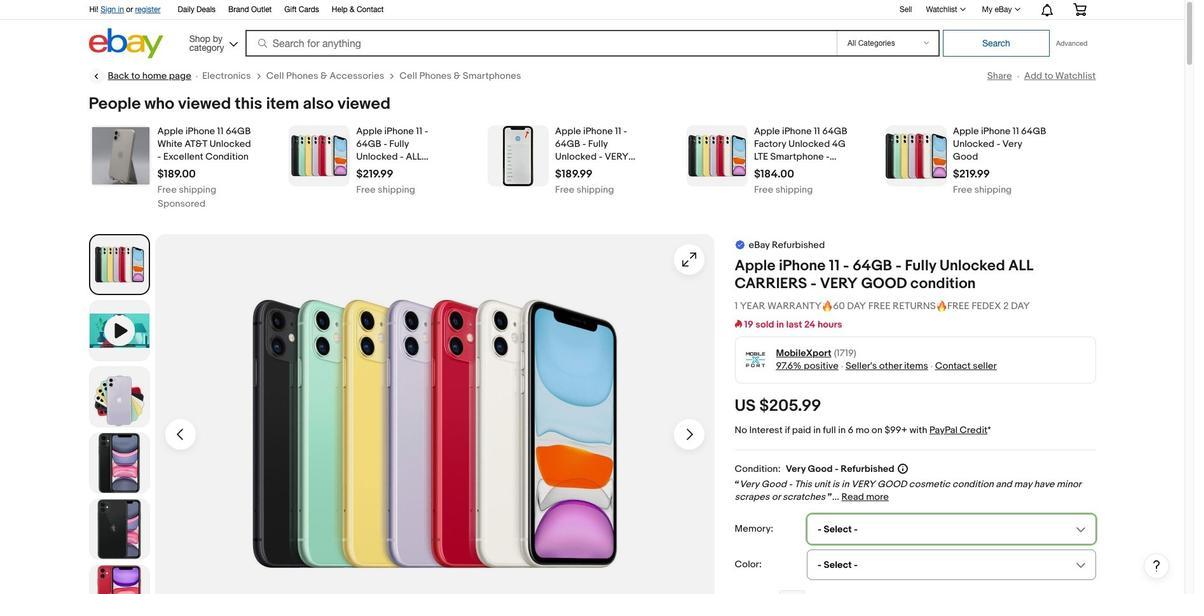 Task type: vqa. For each thing, say whether or not it's contained in the screenshot.
Help, opens dialogs icon
yes



Task type: describe. For each thing, give the bounding box(es) containing it.
picture 4 of 10 image
[[89, 499, 149, 559]]

picture 2 of 10 image
[[89, 367, 149, 427]]

Search for anything text field
[[247, 31, 835, 55]]

your shopping cart image
[[1073, 3, 1088, 16]]

account navigation
[[82, 0, 1097, 20]]

picture 3 of 10 image
[[89, 433, 149, 493]]

text__icon image
[[735, 240, 745, 250]]

apple iphone 11 - 64gb - fully unlocked all carriers - very good condition - picture 1 of 10 image
[[155, 234, 715, 594]]

video 1 of 1 image
[[89, 301, 149, 361]]



Task type: locate. For each thing, give the bounding box(es) containing it.
my ebay image
[[1015, 8, 1021, 11]]

None text field
[[555, 168, 593, 181], [356, 186, 415, 195], [555, 186, 614, 195], [755, 186, 813, 195], [555, 168, 593, 181], [356, 186, 415, 195], [555, 186, 614, 195], [755, 186, 813, 195]]

None submit
[[944, 30, 1050, 57]]

picture 1 of 10 image
[[91, 237, 147, 293]]

None text field
[[157, 168, 196, 181], [356, 168, 394, 181], [755, 168, 795, 181], [954, 168, 991, 181], [157, 186, 216, 195], [954, 186, 1012, 195], [780, 590, 806, 594], [157, 168, 196, 181], [356, 168, 394, 181], [755, 168, 795, 181], [954, 168, 991, 181], [157, 186, 216, 195], [954, 186, 1012, 195], [780, 590, 806, 594]]

banner
[[82, 0, 1097, 62]]

help, opens dialogs image
[[1151, 560, 1164, 572]]

watchlist image
[[960, 8, 966, 11]]



